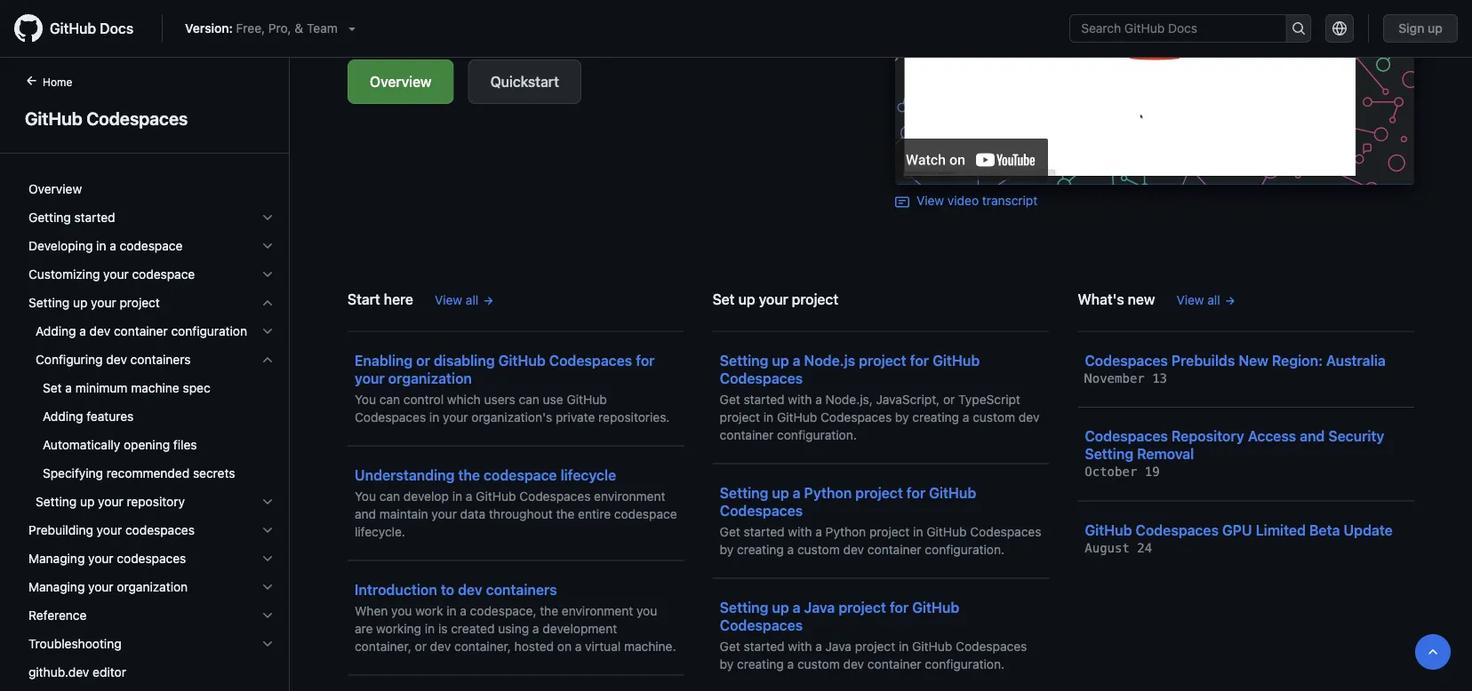 Task type: vqa. For each thing, say whether or not it's contained in the screenshot.
Prebuilding your codespaces's sc 9kayk9 0 image
yes



Task type: describe. For each thing, give the bounding box(es) containing it.
view video transcript
[[917, 193, 1038, 208]]

in inside understanding the codespace lifecycle you can develop in a github codespaces environment and maintain your data throughout the entire codespace lifecycle.
[[452, 489, 463, 504]]

configuring dev containers
[[36, 353, 191, 367]]

1 vertical spatial java
[[826, 639, 852, 654]]

hosted
[[515, 639, 554, 654]]

managing your codespaces button
[[21, 545, 282, 574]]

getting started button
[[21, 204, 282, 232]]

introduction
[[355, 582, 437, 599]]

removal
[[1138, 446, 1195, 463]]

what's new
[[1078, 291, 1156, 308]]

october
[[1085, 465, 1138, 480]]

github.dev
[[28, 666, 89, 680]]

sc 9kayk9 0 image for reference
[[261, 609, 275, 623]]

select language: current language is english image
[[1333, 21, 1348, 36]]

recommended
[[107, 466, 190, 481]]

when
[[355, 604, 388, 619]]

github docs
[[50, 20, 133, 37]]

repositories.
[[599, 410, 670, 425]]

in inside setting up a java project for github codespaces get started with a java project in github codespaces by creating a custom dev container configuration.
[[899, 639, 909, 654]]

codespaces repository access and security setting removal october 19
[[1085, 428, 1385, 480]]

container inside setting up a java project for github codespaces get started with a java project in github codespaces by creating a custom dev container configuration.
[[868, 657, 922, 672]]

view all link for what's new
[[1177, 291, 1237, 309]]

view all for what's new
[[1177, 293, 1221, 307]]

data
[[460, 507, 486, 522]]

2 container, from the left
[[455, 639, 511, 654]]

managing your organization button
[[21, 574, 282, 602]]

with for python
[[788, 525, 812, 539]]

creating for setting up a java project for github codespaces
[[737, 657, 784, 672]]

new
[[1128, 291, 1156, 308]]

sign up
[[1399, 21, 1443, 36]]

access
[[1248, 428, 1297, 445]]

set for set up your project
[[713, 291, 735, 308]]

started for setting up a java project for github codespaces
[[744, 639, 785, 654]]

the inside introduction to dev containers when you work in a codespace, the environment you are working in is created using a development container, or dev container, hosted on a virtual machine.
[[540, 604, 559, 619]]

environment for lifecycle
[[594, 489, 666, 504]]

13
[[1153, 371, 1168, 386]]

set for set a minimum machine spec
[[43, 381, 62, 396]]

configuration. for setting up a java project for github codespaces
[[925, 657, 1005, 672]]

codespace inside dropdown button
[[120, 239, 183, 253]]

for for enabling or disabling github codespaces for your organization
[[636, 352, 655, 369]]

custom inside setting up a node.js project for github codespaces get started with a node.js, javascript, or typescript project in github codespaces by creating a custom dev container configuration.
[[973, 410, 1016, 425]]

adding features link
[[21, 403, 282, 431]]

container inside setting up a node.js project for github codespaces get started with a node.js, javascript, or typescript project in github codespaces by creating a custom dev container configuration.
[[720, 428, 774, 442]]

0 vertical spatial the
[[458, 467, 480, 484]]

started for setting up a python project for github codespaces
[[744, 525, 785, 539]]

organization inside enabling or disabling github codespaces for your organization you can control which users can use github codespaces in your organization's private repositories.
[[388, 370, 472, 387]]

development
[[543, 622, 617, 636]]

which
[[447, 392, 481, 407]]

github.dev editor link
[[21, 659, 282, 687]]

entire
[[578, 507, 611, 522]]

setting for project
[[28, 296, 70, 310]]

you inside understanding the codespace lifecycle you can develop in a github codespaces environment and maintain your data throughout the entire codespace lifecycle.
[[355, 489, 376, 504]]

scroll to top image
[[1427, 646, 1441, 660]]

github codespaces gpu limited beta update august 24
[[1085, 522, 1393, 556]]

view video transcript link
[[896, 193, 1038, 209]]

security
[[1329, 428, 1385, 445]]

or inside setting up a node.js project for github codespaces get started with a node.js, javascript, or typescript project in github codespaces by creating a custom dev container configuration.
[[944, 392, 955, 407]]

lifecycle
[[561, 467, 617, 484]]

adding a dev container configuration
[[36, 324, 247, 339]]

search image
[[1292, 21, 1306, 36]]

files
[[173, 438, 197, 453]]

setting up your project button
[[21, 289, 282, 317]]

codespaces inside codespaces repository access and security setting removal october 19
[[1085, 428, 1169, 445]]

can inside understanding the codespace lifecycle you can develop in a github codespaces environment and maintain your data throughout the entire codespace lifecycle.
[[380, 489, 400, 504]]

get for setting up a python project for github codespaces
[[720, 525, 741, 539]]

features
[[87, 410, 134, 424]]

setting up your project element containing adding a dev container configuration
[[14, 317, 289, 517]]

using
[[498, 622, 529, 636]]

gpu
[[1223, 522, 1253, 539]]

0 vertical spatial java
[[804, 599, 835, 616]]

set up your project
[[713, 291, 839, 308]]

github.dev editor
[[28, 666, 126, 680]]

codespaces for managing your codespaces
[[117, 552, 186, 567]]

sc 9kayk9 0 image for customizing your codespace
[[261, 268, 275, 282]]

use
[[543, 392, 564, 407]]

Search GitHub Docs search field
[[1071, 15, 1286, 42]]

lifecycle.
[[355, 525, 405, 539]]

setting up your repository
[[36, 495, 185, 510]]

configuration. for setting up a python project for github codespaces
[[925, 543, 1005, 557]]

sc 9kayk9 0 image for setting up your repository
[[261, 495, 275, 510]]

codespaces for prebuilding your codespaces
[[125, 523, 195, 538]]

troubleshooting button
[[21, 631, 282, 659]]

set a minimum machine spec link
[[21, 374, 282, 403]]

users
[[484, 392, 516, 407]]

team
[[307, 21, 338, 36]]

enabling or disabling github codespaces for your organization you can control which users can use github codespaces in your organization's private repositories.
[[355, 352, 670, 425]]

are
[[355, 622, 373, 636]]

view for enabling or disabling github codespaces for your organization
[[435, 293, 463, 307]]

codespaces inside github codespaces gpu limited beta update august 24
[[1136, 522, 1219, 539]]

created
[[451, 622, 495, 636]]

prebuilds
[[1172, 352, 1236, 369]]

creating for setting up a python project for github codespaces
[[737, 543, 784, 557]]

up for set up your project
[[739, 291, 756, 308]]

by for setting up a python project for github codespaces
[[720, 543, 734, 557]]

setting up a node.js project for github codespaces get started with a node.js, javascript, or typescript project in github codespaces by creating a custom dev container configuration.
[[720, 352, 1040, 442]]

github docs link
[[14, 14, 148, 43]]

all for disabling
[[466, 293, 479, 307]]

sc 9kayk9 0 image for prebuilding your codespaces
[[261, 524, 275, 538]]

sign
[[1399, 21, 1425, 36]]

customizing
[[28, 267, 100, 282]]

update
[[1344, 522, 1393, 539]]

get for setting up a java project for github codespaces
[[720, 639, 741, 654]]

october 19 element
[[1085, 465, 1160, 480]]

enabling
[[355, 352, 413, 369]]

can left control
[[380, 392, 400, 407]]

by inside setting up a node.js project for github codespaces get started with a node.js, javascript, or typescript project in github codespaces by creating a custom dev container configuration.
[[896, 410, 909, 425]]

sc 9kayk9 0 image for getting started
[[261, 211, 275, 225]]

setting for repository
[[36, 495, 77, 510]]

node.js
[[804, 352, 856, 369]]

limited
[[1256, 522, 1306, 539]]

secrets
[[193, 466, 235, 481]]

in inside enabling or disabling github codespaces for your organization you can control which users can use github codespaces in your organization's private repositories.
[[429, 410, 440, 425]]

august
[[1085, 541, 1130, 556]]

codespaces inside understanding the codespace lifecycle you can develop in a github codespaces environment and maintain your data throughout the entire codespace lifecycle.
[[520, 489, 591, 504]]

1 vertical spatial the
[[556, 507, 575, 522]]

github codespaces
[[25, 108, 188, 129]]

with for node.js
[[788, 392, 812, 407]]

customizing your codespace button
[[21, 261, 282, 289]]

sc 9kayk9 0 image for adding a dev container configuration
[[261, 325, 275, 339]]

your inside understanding the codespace lifecycle you can develop in a github codespaces environment and maintain your data throughout the entire codespace lifecycle.
[[432, 507, 457, 522]]

control
[[404, 392, 444, 407]]

&
[[295, 21, 303, 36]]

opening
[[124, 438, 170, 453]]

a inside understanding the codespace lifecycle you can develop in a github codespaces environment and maintain your data throughout the entire codespace lifecycle.
[[466, 489, 473, 504]]

setting up a python project for github codespaces get started with a python project in github codespaces by creating a custom dev container configuration.
[[720, 485, 1042, 557]]

organization's
[[472, 410, 553, 425]]

custom for setting up a python project for github codespaces
[[798, 543, 840, 557]]

prebuilding your codespaces button
[[21, 517, 282, 545]]

version: free, pro, & team
[[185, 21, 338, 36]]

up for setting up a java project for github codespaces get started with a java project in github codespaces by creating a custom dev container configuration.
[[772, 599, 789, 616]]

up for setting up your project
[[73, 296, 88, 310]]

setting up your project
[[28, 296, 160, 310]]

adding features
[[43, 410, 134, 424]]

node.js,
[[826, 392, 873, 407]]

version:
[[185, 21, 233, 36]]

on
[[558, 639, 572, 654]]

developing in a codespace button
[[21, 232, 282, 261]]

automatically opening files link
[[21, 431, 282, 460]]

start here
[[348, 291, 414, 308]]

virtual
[[585, 639, 621, 654]]

free,
[[236, 21, 265, 36]]

maintain
[[380, 507, 428, 522]]



Task type: locate. For each thing, give the bounding box(es) containing it.
august 24 element
[[1085, 541, 1153, 556]]

configuring dev containers button
[[21, 346, 282, 374]]

the up 'development'
[[540, 604, 559, 619]]

up for sign up
[[1428, 21, 1443, 36]]

automatically opening files
[[43, 438, 197, 453]]

environment inside introduction to dev containers when you work in a codespace, the environment you are working in is created using a development container, or dev container, hosted on a virtual machine.
[[562, 604, 633, 619]]

configuration.
[[777, 428, 857, 442], [925, 543, 1005, 557], [925, 657, 1005, 672]]

organization up control
[[388, 370, 472, 387]]

setting up your project element containing setting up your project
[[14, 289, 289, 517]]

working
[[376, 622, 422, 636]]

tooltip
[[1416, 635, 1451, 671]]

0 vertical spatial python
[[804, 485, 852, 502]]

1 vertical spatial creating
[[737, 543, 784, 557]]

what's
[[1078, 291, 1125, 308]]

1 vertical spatial python
[[826, 525, 866, 539]]

codespace right entire
[[614, 507, 677, 522]]

codespace down getting started dropdown button
[[120, 239, 183, 253]]

with inside setting up a node.js project for github codespaces get started with a node.js, javascript, or typescript project in github codespaces by creating a custom dev container configuration.
[[788, 392, 812, 407]]

start
[[348, 291, 380, 308]]

you up machine.
[[637, 604, 657, 619]]

sc 9kayk9 0 image inside the customizing your codespace dropdown button
[[261, 268, 275, 282]]

get inside setting up a node.js project for github codespaces get started with a node.js, javascript, or typescript project in github codespaces by creating a custom dev container configuration.
[[720, 392, 741, 407]]

0 vertical spatial or
[[416, 352, 430, 369]]

1 vertical spatial set
[[43, 381, 62, 396]]

setting inside setting up a java project for github codespaces get started with a java project in github codespaces by creating a custom dev container configuration.
[[720, 599, 769, 616]]

sc 9kayk9 0 image inside adding a dev container configuration dropdown button
[[261, 325, 275, 339]]

2 sc 9kayk9 0 image from the top
[[261, 268, 275, 282]]

1 sc 9kayk9 0 image from the top
[[261, 211, 275, 225]]

1 vertical spatial organization
[[117, 580, 188, 595]]

managing for managing your organization
[[28, 580, 85, 595]]

and up the lifecycle.
[[355, 507, 376, 522]]

1 vertical spatial overview link
[[21, 175, 282, 204]]

2 you from the left
[[637, 604, 657, 619]]

4 sc 9kayk9 0 image from the top
[[261, 581, 275, 595]]

codespace inside dropdown button
[[132, 267, 195, 282]]

typescript
[[959, 392, 1021, 407]]

0 vertical spatial with
[[788, 392, 812, 407]]

codespaces down prebuilding your codespaces dropdown button
[[117, 552, 186, 567]]

0 vertical spatial set
[[713, 291, 735, 308]]

for inside setting up a java project for github codespaces get started with a java project in github codespaces by creating a custom dev container configuration.
[[890, 599, 909, 616]]

set inside set a minimum machine spec link
[[43, 381, 62, 396]]

1 vertical spatial overview
[[28, 182, 82, 197]]

all for new
[[1208, 293, 1221, 307]]

1 horizontal spatial containers
[[486, 582, 557, 599]]

sc 9kayk9 0 image
[[261, 239, 275, 253], [261, 268, 275, 282], [261, 296, 275, 310], [261, 353, 275, 367], [261, 495, 275, 510], [261, 524, 275, 538], [261, 609, 275, 623], [261, 638, 275, 652]]

1 view all from the left
[[435, 293, 479, 307]]

sc 9kayk9 0 image for managing your codespaces
[[261, 552, 275, 567]]

1 view all link from the left
[[435, 291, 495, 309]]

sc 9kayk9 0 image inside reference 'dropdown button'
[[261, 609, 275, 623]]

with inside setting up a python project for github codespaces get started with a python project in github codespaces by creating a custom dev container configuration.
[[788, 525, 812, 539]]

by
[[896, 410, 909, 425], [720, 543, 734, 557], [720, 657, 734, 672]]

prebuilding your codespaces
[[28, 523, 195, 538]]

link image
[[896, 195, 910, 209]]

1 horizontal spatial container,
[[455, 639, 511, 654]]

adding up "automatically"
[[43, 410, 83, 424]]

configuring dev containers element
[[14, 346, 289, 488], [14, 374, 289, 488]]

australia
[[1327, 352, 1386, 369]]

you inside enabling or disabling github codespaces for your organization you can control which users can use github codespaces in your organization's private repositories.
[[355, 392, 376, 407]]

get inside setting up a java project for github codespaces get started with a java project in github codespaces by creating a custom dev container configuration.
[[720, 639, 741, 654]]

can left use
[[519, 392, 540, 407]]

github inside understanding the codespace lifecycle you can develop in a github codespaces environment and maintain your data throughout the entire codespace lifecycle.
[[476, 489, 516, 504]]

reference
[[28, 609, 87, 623]]

setting for node.js
[[720, 352, 769, 369]]

sc 9kayk9 0 image for developing in a codespace
[[261, 239, 275, 253]]

with inside setting up a java project for github codespaces get started with a java project in github codespaces by creating a custom dev container configuration.
[[788, 639, 812, 654]]

github inside github codespaces gpu limited beta update august 24
[[1085, 522, 1133, 539]]

adding
[[36, 324, 76, 339], [43, 410, 83, 424]]

github codespaces link
[[21, 105, 268, 132]]

2 vertical spatial creating
[[737, 657, 784, 672]]

1 horizontal spatial all
[[1208, 293, 1221, 307]]

0 vertical spatial you
[[355, 392, 376, 407]]

1 with from the top
[[788, 392, 812, 407]]

get
[[720, 392, 741, 407], [720, 525, 741, 539], [720, 639, 741, 654]]

1 get from the top
[[720, 392, 741, 407]]

0 vertical spatial containers
[[130, 353, 191, 367]]

container inside dropdown button
[[114, 324, 168, 339]]

up for setting up a node.js project for github codespaces get started with a node.js, javascript, or typescript project in github codespaces by creating a custom dev container configuration.
[[772, 352, 789, 369]]

view all link up "disabling"
[[435, 291, 495, 309]]

3 with from the top
[[788, 639, 812, 654]]

sc 9kayk9 0 image inside managing your codespaces dropdown button
[[261, 552, 275, 567]]

or down "working"
[[415, 639, 427, 654]]

0 vertical spatial environment
[[594, 489, 666, 504]]

sc 9kayk9 0 image inside prebuilding your codespaces dropdown button
[[261, 524, 275, 538]]

codespace,
[[470, 604, 537, 619]]

dev inside setting up a java project for github codespaces get started with a java project in github codespaces by creating a custom dev container configuration.
[[844, 657, 865, 672]]

1 vertical spatial custom
[[798, 543, 840, 557]]

3 get from the top
[[720, 639, 741, 654]]

and inside codespaces repository access and security setting removal october 19
[[1300, 428, 1325, 445]]

in inside setting up a python project for github codespaces get started with a python project in github codespaces by creating a custom dev container configuration.
[[913, 525, 924, 539]]

for for setting up a node.js project for github codespaces
[[910, 352, 929, 369]]

is
[[438, 622, 448, 636]]

1 vertical spatial managing
[[28, 580, 85, 595]]

sc 9kayk9 0 image for troubleshooting
[[261, 638, 275, 652]]

sc 9kayk9 0 image for configuring dev containers
[[261, 353, 275, 367]]

sc 9kayk9 0 image inside getting started dropdown button
[[261, 211, 275, 225]]

dev inside setting up a node.js project for github codespaces get started with a node.js, javascript, or typescript project in github codespaces by creating a custom dev container configuration.
[[1019, 410, 1040, 425]]

3 sc 9kayk9 0 image from the top
[[261, 552, 275, 567]]

configuring dev containers element for containers
[[14, 374, 289, 488]]

custom inside setting up a java project for github codespaces get started with a java project in github codespaces by creating a custom dev container configuration.
[[798, 657, 840, 672]]

started inside setting up a java project for github codespaces get started with a java project in github codespaces by creating a custom dev container configuration.
[[744, 639, 785, 654]]

custom for setting up a java project for github codespaces
[[798, 657, 840, 672]]

disabling
[[434, 352, 495, 369]]

creating inside setting up a python project for github codespaces get started with a python project in github codespaces by creating a custom dev container configuration.
[[737, 543, 784, 557]]

0 horizontal spatial set
[[43, 381, 62, 396]]

codespaces inside codespaces prebuilds new region: australia november 13
[[1085, 352, 1169, 369]]

github codespaces element
[[0, 72, 290, 692]]

sc 9kayk9 0 image inside setting up your repository dropdown button
[[261, 495, 275, 510]]

and right access at right
[[1300, 428, 1325, 445]]

setting inside codespaces repository access and security setting removal october 19
[[1085, 446, 1134, 463]]

the
[[458, 467, 480, 484], [556, 507, 575, 522], [540, 604, 559, 619]]

or inside introduction to dev containers when you work in a codespace, the environment you are working in is created using a development container, or dev container, hosted on a virtual machine.
[[415, 639, 427, 654]]

2 vertical spatial or
[[415, 639, 427, 654]]

1 vertical spatial configuration.
[[925, 543, 1005, 557]]

0 vertical spatial creating
[[913, 410, 960, 425]]

0 horizontal spatial containers
[[130, 353, 191, 367]]

environment
[[594, 489, 666, 504], [562, 604, 633, 619]]

configuration
[[171, 324, 247, 339]]

a
[[110, 239, 116, 253], [79, 324, 86, 339], [793, 352, 801, 369], [65, 381, 72, 396], [816, 392, 822, 407], [963, 410, 970, 425], [793, 485, 801, 502], [466, 489, 473, 504], [816, 525, 822, 539], [788, 543, 794, 557], [793, 599, 801, 616], [460, 604, 467, 619], [533, 622, 539, 636], [575, 639, 582, 654], [816, 639, 822, 654], [788, 657, 794, 672]]

0 vertical spatial managing
[[28, 552, 85, 567]]

2 get from the top
[[720, 525, 741, 539]]

2 view all link from the left
[[1177, 291, 1237, 309]]

spec
[[183, 381, 210, 396]]

2 sc 9kayk9 0 image from the top
[[261, 325, 275, 339]]

0 horizontal spatial view
[[435, 293, 463, 307]]

up for setting up your repository
[[80, 495, 95, 510]]

0 horizontal spatial view all link
[[435, 291, 495, 309]]

2 you from the top
[[355, 489, 376, 504]]

managing up reference
[[28, 580, 85, 595]]

overview inside github codespaces element
[[28, 182, 82, 197]]

0 horizontal spatial overview link
[[21, 175, 282, 204]]

1 container, from the left
[[355, 639, 412, 654]]

started inside dropdown button
[[74, 210, 115, 225]]

0 horizontal spatial view all
[[435, 293, 479, 307]]

by for setting up a java project for github codespaces
[[720, 657, 734, 672]]

1 vertical spatial containers
[[486, 582, 557, 599]]

you down enabling
[[355, 392, 376, 407]]

work
[[416, 604, 443, 619]]

adding a dev container configuration button
[[21, 317, 282, 346]]

2 vertical spatial the
[[540, 604, 559, 619]]

customizing your codespace
[[28, 267, 195, 282]]

0 vertical spatial overview
[[370, 73, 432, 90]]

configuring dev containers element containing set a minimum machine spec
[[14, 374, 289, 488]]

container, down "working"
[[355, 639, 412, 654]]

configuration. inside setting up a java project for github codespaces get started with a java project in github codespaces by creating a custom dev container configuration.
[[925, 657, 1005, 672]]

view right here
[[435, 293, 463, 307]]

sc 9kayk9 0 image for managing your organization
[[261, 581, 275, 595]]

2 all from the left
[[1208, 293, 1221, 307]]

overview link down triangle down image
[[348, 60, 454, 104]]

understanding the codespace lifecycle you can develop in a github codespaces environment and maintain your data throughout the entire codespace lifecycle.
[[355, 467, 677, 539]]

or inside enabling or disabling github codespaces for your organization you can control which users can use github codespaces in your organization's private repositories.
[[416, 352, 430, 369]]

1 setting up your project element from the top
[[14, 289, 289, 517]]

setting
[[28, 296, 70, 310], [720, 352, 769, 369], [1085, 446, 1134, 463], [720, 485, 769, 502], [36, 495, 77, 510], [720, 599, 769, 616]]

codespaces prebuilds new region: australia november 13
[[1085, 352, 1386, 386]]

dev inside setting up a python project for github codespaces get started with a python project in github codespaces by creating a custom dev container configuration.
[[844, 543, 865, 557]]

0 horizontal spatial organization
[[117, 580, 188, 595]]

or
[[416, 352, 430, 369], [944, 392, 955, 407], [415, 639, 427, 654]]

1 configuring dev containers element from the top
[[14, 346, 289, 488]]

up inside setting up a java project for github codespaces get started with a java project in github codespaces by creating a custom dev container configuration.
[[772, 599, 789, 616]]

started inside setting up a node.js project for github codespaces get started with a node.js, javascript, or typescript project in github codespaces by creating a custom dev container configuration.
[[744, 392, 785, 407]]

introduction to dev containers when you work in a codespace, the environment you are working in is created using a development container, or dev container, hosted on a virtual machine.
[[355, 582, 676, 654]]

view all link for start here
[[435, 291, 495, 309]]

environment inside understanding the codespace lifecycle you can develop in a github codespaces environment and maintain your data throughout the entire codespace lifecycle.
[[594, 489, 666, 504]]

configuration. inside setting up a python project for github codespaces get started with a python project in github codespaces by creating a custom dev container configuration.
[[925, 543, 1005, 557]]

the left entire
[[556, 507, 575, 522]]

machine.
[[624, 639, 676, 654]]

2 vertical spatial configuration.
[[925, 657, 1005, 672]]

environment up 'development'
[[562, 604, 633, 619]]

codespaces down repository
[[125, 523, 195, 538]]

environment up entire
[[594, 489, 666, 504]]

view all right here
[[435, 293, 479, 307]]

november 13 element
[[1085, 371, 1168, 386]]

adding inside adding a dev container configuration dropdown button
[[36, 324, 76, 339]]

1 vertical spatial adding
[[43, 410, 83, 424]]

6 sc 9kayk9 0 image from the top
[[261, 524, 275, 538]]

by inside setting up a python project for github codespaces get started with a python project in github codespaces by creating a custom dev container configuration.
[[720, 543, 734, 557]]

getting
[[28, 210, 71, 225]]

november
[[1085, 371, 1145, 386]]

view all link up prebuilds
[[1177, 291, 1237, 309]]

0 horizontal spatial all
[[466, 293, 479, 307]]

2 configuring dev containers element from the top
[[14, 374, 289, 488]]

triangle down image
[[345, 21, 359, 36]]

view for codespaces prebuilds new region: australia
[[1177, 293, 1205, 307]]

container inside setting up a python project for github codespaces get started with a python project in github codespaces by creating a custom dev container configuration.
[[868, 543, 922, 557]]

repository
[[1172, 428, 1245, 445]]

adding up configuring
[[36, 324, 76, 339]]

get inside setting up a python project for github codespaces get started with a python project in github codespaces by creating a custom dev container configuration.
[[720, 525, 741, 539]]

1 horizontal spatial overview
[[370, 73, 432, 90]]

sc 9kayk9 0 image inside the setting up your project dropdown button
[[261, 296, 275, 310]]

in inside dropdown button
[[96, 239, 106, 253]]

started for setting up a node.js project for github codespaces
[[744, 392, 785, 407]]

dev
[[89, 324, 110, 339], [106, 353, 127, 367], [1019, 410, 1040, 425], [844, 543, 865, 557], [458, 582, 483, 599], [430, 639, 451, 654], [844, 657, 865, 672]]

1 vertical spatial get
[[720, 525, 741, 539]]

codespaces
[[86, 108, 188, 129], [549, 352, 633, 369], [1085, 352, 1169, 369], [720, 370, 803, 387], [355, 410, 426, 425], [821, 410, 892, 425], [1085, 428, 1169, 445], [520, 489, 591, 504], [720, 502, 803, 519], [1136, 522, 1219, 539], [971, 525, 1042, 539], [720, 617, 803, 634], [956, 639, 1027, 654]]

for inside enabling or disabling github codespaces for your organization you can control which users can use github codespaces in your organization's private repositories.
[[636, 352, 655, 369]]

set a minimum machine spec
[[43, 381, 210, 396]]

1 horizontal spatial view
[[917, 193, 945, 208]]

troubleshooting
[[28, 637, 122, 652]]

or left typescript
[[944, 392, 955, 407]]

python
[[804, 485, 852, 502], [826, 525, 866, 539]]

can
[[380, 392, 400, 407], [519, 392, 540, 407], [380, 489, 400, 504]]

1 vertical spatial or
[[944, 392, 955, 407]]

managing for managing your codespaces
[[28, 552, 85, 567]]

1 vertical spatial by
[[720, 543, 734, 557]]

creating inside setting up a node.js project for github codespaces get started with a node.js, javascript, or typescript project in github codespaces by creating a custom dev container configuration.
[[913, 410, 960, 425]]

0 vertical spatial organization
[[388, 370, 472, 387]]

in
[[96, 239, 106, 253], [429, 410, 440, 425], [764, 410, 774, 425], [452, 489, 463, 504], [913, 525, 924, 539], [447, 604, 457, 619], [425, 622, 435, 636], [899, 639, 909, 654]]

minimum
[[75, 381, 128, 396]]

or up control
[[416, 352, 430, 369]]

setting up your project element
[[14, 289, 289, 517], [14, 317, 289, 517]]

transcript
[[983, 193, 1038, 208]]

3 sc 9kayk9 0 image from the top
[[261, 296, 275, 310]]

1 all from the left
[[466, 293, 479, 307]]

get for setting up a node.js project for github codespaces
[[720, 392, 741, 407]]

0 vertical spatial codespaces
[[125, 523, 195, 538]]

all up prebuilds
[[1208, 293, 1221, 307]]

with
[[788, 392, 812, 407], [788, 525, 812, 539], [788, 639, 812, 654]]

organization inside dropdown button
[[117, 580, 188, 595]]

all up "disabling"
[[466, 293, 479, 307]]

2 vertical spatial get
[[720, 639, 741, 654]]

view all right new
[[1177, 293, 1221, 307]]

1 horizontal spatial view all link
[[1177, 291, 1237, 309]]

2 view all from the left
[[1177, 293, 1221, 307]]

containers inside introduction to dev containers when you work in a codespace, the environment you are working in is created using a development container, or dev container, hosted on a virtual machine.
[[486, 582, 557, 599]]

overview link up developing in a codespace dropdown button
[[21, 175, 282, 204]]

2 vertical spatial custom
[[798, 657, 840, 672]]

managing your organization
[[28, 580, 188, 595]]

setting for python
[[720, 485, 769, 502]]

and inside understanding the codespace lifecycle you can develop in a github codespaces environment and maintain your data throughout the entire codespace lifecycle.
[[355, 507, 376, 522]]

sc 9kayk9 0 image inside developing in a codespace dropdown button
[[261, 239, 275, 253]]

1 vertical spatial and
[[355, 507, 376, 522]]

you up "working"
[[391, 604, 412, 619]]

1 you from the left
[[391, 604, 412, 619]]

up inside setting up a node.js project for github codespaces get started with a node.js, javascript, or typescript project in github codespaces by creating a custom dev container configuration.
[[772, 352, 789, 369]]

for for setting up a java project for github codespaces
[[890, 599, 909, 616]]

1 vertical spatial environment
[[562, 604, 633, 619]]

the up data
[[458, 467, 480, 484]]

1 horizontal spatial and
[[1300, 428, 1325, 445]]

2 managing from the top
[[28, 580, 85, 595]]

by inside setting up a java project for github codespaces get started with a java project in github codespaces by creating a custom dev container configuration.
[[720, 657, 734, 672]]

setting inside setting up a node.js project for github codespaces get started with a node.js, javascript, or typescript project in github codespaces by creating a custom dev container configuration.
[[720, 352, 769, 369]]

developing in a codespace
[[28, 239, 183, 253]]

organization
[[388, 370, 472, 387], [117, 580, 188, 595]]

private
[[556, 410, 595, 425]]

managing
[[28, 552, 85, 567], [28, 580, 85, 595]]

sc 9kayk9 0 image
[[261, 211, 275, 225], [261, 325, 275, 339], [261, 552, 275, 567], [261, 581, 275, 595]]

0 vertical spatial custom
[[973, 410, 1016, 425]]

your inside dropdown button
[[103, 267, 129, 282]]

up for setting up a python project for github codespaces get started with a python project in github codespaces by creating a custom dev container configuration.
[[772, 485, 789, 502]]

view all link
[[435, 291, 495, 309], [1177, 291, 1237, 309]]

containers up machine
[[130, 353, 191, 367]]

setting up a java project for github codespaces get started with a java project in github codespaces by creating a custom dev container configuration.
[[720, 599, 1027, 672]]

sc 9kayk9 0 image inside configuring dev containers dropdown button
[[261, 353, 275, 367]]

prebuilding
[[28, 523, 93, 538]]

custom inside setting up a python project for github codespaces get started with a python project in github codespaces by creating a custom dev container configuration.
[[798, 543, 840, 557]]

1 managing from the top
[[28, 552, 85, 567]]

for for setting up a python project for github codespaces
[[907, 485, 926, 502]]

editor
[[93, 666, 126, 680]]

0 horizontal spatial overview
[[28, 182, 82, 197]]

view right link icon
[[917, 193, 945, 208]]

5 sc 9kayk9 0 image from the top
[[261, 495, 275, 510]]

view right new
[[1177, 293, 1205, 307]]

up
[[1428, 21, 1443, 36], [739, 291, 756, 308], [73, 296, 88, 310], [772, 352, 789, 369], [772, 485, 789, 502], [80, 495, 95, 510], [772, 599, 789, 616]]

for inside setting up a node.js project for github codespaces get started with a node.js, javascript, or typescript project in github codespaces by creating a custom dev container configuration.
[[910, 352, 929, 369]]

0 vertical spatial get
[[720, 392, 741, 407]]

container, down created
[[455, 639, 511, 654]]

codespace up throughout
[[484, 467, 557, 484]]

for inside setting up a python project for github codespaces get started with a python project in github codespaces by creating a custom dev container configuration.
[[907, 485, 926, 502]]

docs
[[100, 20, 133, 37]]

containers up the codespace,
[[486, 582, 557, 599]]

0 horizontal spatial and
[[355, 507, 376, 522]]

1 vertical spatial codespaces
[[117, 552, 186, 567]]

1 sc 9kayk9 0 image from the top
[[261, 239, 275, 253]]

in inside setting up a node.js project for github codespaces get started with a node.js, javascript, or typescript project in github codespaces by creating a custom dev container configuration.
[[764, 410, 774, 425]]

0 vertical spatial adding
[[36, 324, 76, 339]]

2 horizontal spatial view
[[1177, 293, 1205, 307]]

specifying
[[43, 466, 103, 481]]

containers inside dropdown button
[[130, 353, 191, 367]]

1 vertical spatial you
[[355, 489, 376, 504]]

adding inside adding features link
[[43, 410, 83, 424]]

specifying recommended secrets link
[[21, 460, 282, 488]]

sc 9kayk9 0 image inside managing your organization dropdown button
[[261, 581, 275, 595]]

0 vertical spatial configuration.
[[777, 428, 857, 442]]

1 horizontal spatial set
[[713, 291, 735, 308]]

1 vertical spatial with
[[788, 525, 812, 539]]

with for java
[[788, 639, 812, 654]]

2 with from the top
[[788, 525, 812, 539]]

setting up your repository button
[[21, 488, 282, 517]]

creating inside setting up a java project for github codespaces get started with a java project in github codespaces by creating a custom dev container configuration.
[[737, 657, 784, 672]]

project inside dropdown button
[[120, 296, 160, 310]]

can up maintain
[[380, 489, 400, 504]]

adding for adding a dev container configuration
[[36, 324, 76, 339]]

1 horizontal spatial overview link
[[348, 60, 454, 104]]

machine
[[131, 381, 179, 396]]

started inside setting up a python project for github codespaces get started with a python project in github codespaces by creating a custom dev container configuration.
[[744, 525, 785, 539]]

sc 9kayk9 0 image for setting up your project
[[261, 296, 275, 310]]

0 horizontal spatial you
[[391, 604, 412, 619]]

2 vertical spatial by
[[720, 657, 734, 672]]

4 sc 9kayk9 0 image from the top
[[261, 353, 275, 367]]

pro,
[[268, 21, 291, 36]]

1 horizontal spatial organization
[[388, 370, 472, 387]]

custom
[[973, 410, 1016, 425], [798, 543, 840, 557], [798, 657, 840, 672]]

you up the lifecycle.
[[355, 489, 376, 504]]

1 horizontal spatial you
[[637, 604, 657, 619]]

up inside setting up a python project for github codespaces get started with a python project in github codespaces by creating a custom dev container configuration.
[[772, 485, 789, 502]]

you
[[355, 392, 376, 407], [355, 489, 376, 504]]

configuring dev containers element for dev
[[14, 346, 289, 488]]

adding for adding features
[[43, 410, 83, 424]]

codespace down developing in a codespace dropdown button
[[132, 267, 195, 282]]

0 vertical spatial and
[[1300, 428, 1325, 445]]

configuration. inside setting up a node.js project for github codespaces get started with a node.js, javascript, or typescript project in github codespaces by creating a custom dev container configuration.
[[777, 428, 857, 442]]

0 vertical spatial overview link
[[348, 60, 454, 104]]

1 horizontal spatial view all
[[1177, 293, 1221, 307]]

sc 9kayk9 0 image inside troubleshooting dropdown button
[[261, 638, 275, 652]]

environment for containers
[[562, 604, 633, 619]]

view all for start here
[[435, 293, 479, 307]]

1 you from the top
[[355, 392, 376, 407]]

view
[[917, 193, 945, 208], [435, 293, 463, 307], [1177, 293, 1205, 307]]

2 setting up your project element from the top
[[14, 317, 289, 517]]

0 vertical spatial by
[[896, 410, 909, 425]]

you
[[391, 604, 412, 619], [637, 604, 657, 619]]

setting inside setting up a python project for github codespaces get started with a python project in github codespaces by creating a custom dev container configuration.
[[720, 485, 769, 502]]

configuring dev containers element containing configuring dev containers
[[14, 346, 289, 488]]

7 sc 9kayk9 0 image from the top
[[261, 609, 275, 623]]

organization down managing your codespaces dropdown button
[[117, 580, 188, 595]]

managing down prebuilding
[[28, 552, 85, 567]]

19
[[1145, 465, 1160, 480]]

2 vertical spatial with
[[788, 639, 812, 654]]

setting for java
[[720, 599, 769, 616]]

0 horizontal spatial container,
[[355, 639, 412, 654]]

repository
[[127, 495, 185, 510]]

None search field
[[1070, 14, 1312, 43]]

8 sc 9kayk9 0 image from the top
[[261, 638, 275, 652]]

for
[[636, 352, 655, 369], [910, 352, 929, 369], [907, 485, 926, 502], [890, 599, 909, 616]]



